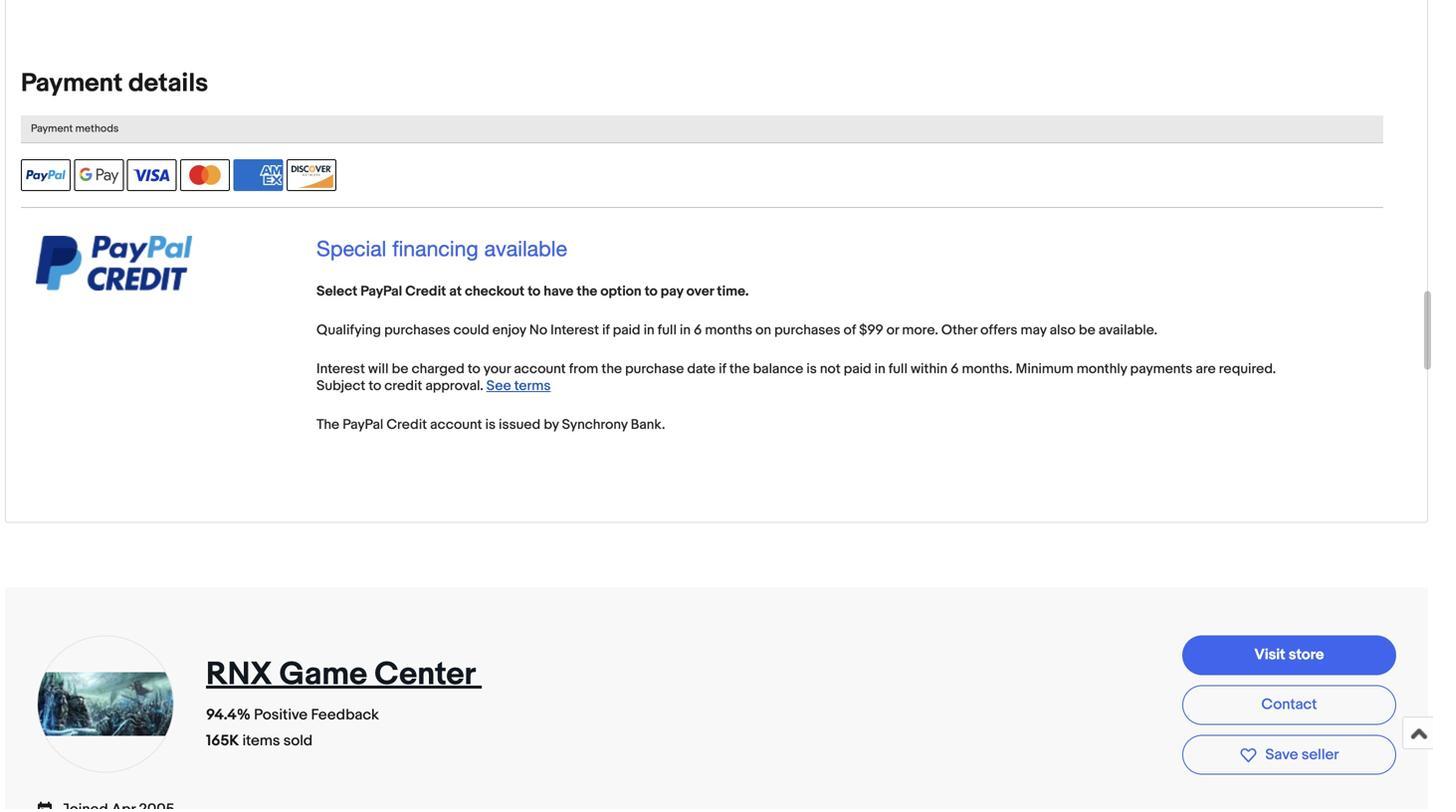 Task type: describe. For each thing, give the bounding box(es) containing it.
available.
[[1099, 322, 1158, 339]]

see
[[487, 378, 511, 395]]

google pay image
[[74, 159, 124, 191]]

have
[[544, 283, 574, 300]]

no
[[529, 322, 548, 339]]

other
[[942, 322, 978, 339]]

save
[[1266, 746, 1299, 764]]

also
[[1050, 322, 1076, 339]]

store
[[1289, 646, 1324, 664]]

94.4% positive feedback 165k items sold
[[206, 706, 379, 750]]

synchrony
[[562, 417, 628, 433]]

date
[[687, 361, 716, 378]]

terms
[[514, 378, 551, 395]]

more.
[[902, 322, 939, 339]]

94.4%
[[206, 706, 251, 724]]

paypal for select
[[361, 283, 402, 300]]

your
[[484, 361, 511, 378]]

from
[[569, 361, 599, 378]]

months.
[[962, 361, 1013, 378]]

center
[[375, 656, 475, 694]]

text__icon wrapper image
[[37, 799, 62, 809]]

months
[[705, 322, 753, 339]]

1 purchases from the left
[[384, 322, 450, 339]]

at
[[449, 283, 462, 300]]

option
[[601, 283, 642, 300]]

time.
[[717, 283, 749, 300]]

contact link
[[1183, 685, 1397, 725]]

full inside "interest will be charged to your account from the purchase date if the balance is not paid in full within 6 months. minimum monthly payments are required. subject to credit approval."
[[889, 361, 908, 378]]

paypal for the
[[343, 417, 383, 433]]

will
[[368, 361, 389, 378]]

select paypal credit at checkout to have the option to pay over time.
[[317, 283, 749, 300]]

to left credit
[[369, 378, 381, 395]]

$99
[[859, 322, 884, 339]]

0 horizontal spatial account
[[430, 417, 482, 433]]

165k
[[206, 732, 239, 750]]

0 vertical spatial full
[[658, 322, 677, 339]]

contact
[[1262, 696, 1317, 714]]

0 horizontal spatial is
[[485, 417, 496, 433]]

credit for at
[[405, 283, 446, 300]]

details
[[128, 68, 208, 99]]

the paypal credit account is issued by synchrony bank.
[[317, 417, 666, 433]]

seller
[[1302, 746, 1339, 764]]

rnx
[[206, 656, 272, 694]]

available
[[484, 236, 567, 261]]

1 horizontal spatial in
[[680, 322, 691, 339]]

2 horizontal spatial the
[[730, 361, 750, 378]]

visit store
[[1255, 646, 1324, 664]]

to left pay
[[645, 283, 658, 300]]

not
[[820, 361, 841, 378]]

in inside "interest will be charged to your account from the purchase date if the balance is not paid in full within 6 months. minimum monthly payments are required. subject to credit approval."
[[875, 361, 886, 378]]

special financing available
[[317, 236, 567, 261]]

payment for payment details
[[21, 68, 123, 99]]

issued
[[499, 417, 541, 433]]

visit store link
[[1183, 636, 1397, 675]]



Task type: vqa. For each thing, say whether or not it's contained in the screenshot.
topmost account
yes



Task type: locate. For each thing, give the bounding box(es) containing it.
payments
[[1131, 361, 1193, 378]]

0 vertical spatial if
[[602, 322, 610, 339]]

bank.
[[631, 417, 666, 433]]

1 vertical spatial interest
[[317, 361, 365, 378]]

financing
[[392, 236, 479, 261]]

may
[[1021, 322, 1047, 339]]

positive
[[254, 706, 308, 724]]

could
[[454, 322, 489, 339]]

interest
[[551, 322, 599, 339], [317, 361, 365, 378]]

see terms link
[[487, 378, 551, 395]]

be right the will
[[392, 361, 409, 378]]

1 vertical spatial 6
[[951, 361, 959, 378]]

credit left the at
[[405, 283, 446, 300]]

payment up 'payment methods'
[[21, 68, 123, 99]]

methods
[[75, 122, 119, 135]]

0 horizontal spatial in
[[644, 322, 655, 339]]

0 vertical spatial interest
[[551, 322, 599, 339]]

rnx game center
[[206, 656, 475, 694]]

the right date
[[730, 361, 750, 378]]

6
[[694, 322, 702, 339], [951, 361, 959, 378]]

feedback
[[311, 706, 379, 724]]

paid inside "interest will be charged to your account from the purchase date if the balance is not paid in full within 6 months. minimum monthly payments are required. subject to credit approval."
[[844, 361, 872, 378]]

in down $99
[[875, 361, 886, 378]]

1 vertical spatial full
[[889, 361, 908, 378]]

credit for account
[[387, 417, 427, 433]]

if down option
[[602, 322, 610, 339]]

required.
[[1219, 361, 1276, 378]]

master card image
[[180, 159, 230, 191]]

0 horizontal spatial paid
[[613, 322, 641, 339]]

offers
[[981, 322, 1018, 339]]

purchases left "of"
[[775, 322, 841, 339]]

rnx game center link
[[206, 656, 482, 694]]

paid
[[613, 322, 641, 339], [844, 361, 872, 378]]

paypal right the
[[343, 417, 383, 433]]

interest will be charged to your account from the purchase date if the balance is not paid in full within 6 months. minimum monthly payments are required. subject to credit approval.
[[317, 361, 1276, 395]]

sold
[[283, 732, 313, 750]]

0 vertical spatial credit
[[405, 283, 446, 300]]

special
[[317, 236, 387, 261]]

0 vertical spatial payment
[[21, 68, 123, 99]]

if right date
[[719, 361, 726, 378]]

the
[[317, 417, 340, 433]]

interest right no
[[551, 322, 599, 339]]

game
[[279, 656, 367, 694]]

1 horizontal spatial 6
[[951, 361, 959, 378]]

qualifying purchases could enjoy no interest if paid in full in 6 months on purchases of $99 or more. other offers may also be available.
[[317, 322, 1158, 339]]

payment
[[21, 68, 123, 99], [31, 122, 73, 135]]

rnx game center image
[[36, 672, 175, 736]]

balance
[[753, 361, 804, 378]]

1 vertical spatial paypal
[[343, 417, 383, 433]]

paid down option
[[613, 322, 641, 339]]

qualifying
[[317, 322, 381, 339]]

1 vertical spatial be
[[392, 361, 409, 378]]

charged
[[412, 361, 465, 378]]

0 vertical spatial paid
[[613, 322, 641, 339]]

1 vertical spatial paid
[[844, 361, 872, 378]]

is left not
[[807, 361, 817, 378]]

be
[[1079, 322, 1096, 339], [392, 361, 409, 378]]

payment for payment methods
[[31, 122, 73, 135]]

2 horizontal spatial in
[[875, 361, 886, 378]]

0 horizontal spatial 6
[[694, 322, 702, 339]]

or
[[887, 322, 899, 339]]

0 horizontal spatial the
[[577, 283, 598, 300]]

purchase
[[625, 361, 684, 378]]

in up "purchase"
[[644, 322, 655, 339]]

pay
[[661, 283, 684, 300]]

1 vertical spatial credit
[[387, 417, 427, 433]]

minimum
[[1016, 361, 1074, 378]]

0 horizontal spatial full
[[658, 322, 677, 339]]

1 horizontal spatial interest
[[551, 322, 599, 339]]

save seller button
[[1183, 735, 1397, 775]]

to
[[528, 283, 541, 300], [645, 283, 658, 300], [468, 361, 481, 378], [369, 378, 381, 395]]

american express image
[[233, 159, 283, 191]]

payment methods
[[31, 122, 119, 135]]

to left your
[[468, 361, 481, 378]]

full left within
[[889, 361, 908, 378]]

credit
[[405, 283, 446, 300], [387, 417, 427, 433]]

1 horizontal spatial be
[[1079, 322, 1096, 339]]

within
[[911, 361, 948, 378]]

1 vertical spatial if
[[719, 361, 726, 378]]

payment left methods
[[31, 122, 73, 135]]

visit
[[1255, 646, 1286, 664]]

1 horizontal spatial paid
[[844, 361, 872, 378]]

paypal image
[[21, 159, 71, 191]]

is
[[807, 361, 817, 378], [485, 417, 496, 433]]

full down pay
[[658, 322, 677, 339]]

credit down credit
[[387, 417, 427, 433]]

6 left months
[[694, 322, 702, 339]]

0 horizontal spatial be
[[392, 361, 409, 378]]

6 inside "interest will be charged to your account from the purchase date if the balance is not paid in full within 6 months. minimum monthly payments are required. subject to credit approval."
[[951, 361, 959, 378]]

2 purchases from the left
[[775, 322, 841, 339]]

to left have
[[528, 283, 541, 300]]

0 horizontal spatial interest
[[317, 361, 365, 378]]

subject
[[317, 378, 366, 395]]

select
[[317, 283, 358, 300]]

paypal right select
[[361, 283, 402, 300]]

monthly
[[1077, 361, 1127, 378]]

0 vertical spatial paypal
[[361, 283, 402, 300]]

purchases
[[384, 322, 450, 339], [775, 322, 841, 339]]

discover image
[[287, 159, 336, 191]]

1 vertical spatial account
[[430, 417, 482, 433]]

interest inside "interest will be charged to your account from the purchase date if the balance is not paid in full within 6 months. minimum monthly payments are required. subject to credit approval."
[[317, 361, 365, 378]]

approval.
[[426, 378, 483, 395]]

account
[[514, 361, 566, 378], [430, 417, 482, 433]]

1 vertical spatial is
[[485, 417, 496, 433]]

checkout
[[465, 283, 525, 300]]

0 vertical spatial be
[[1079, 322, 1096, 339]]

credit
[[385, 378, 422, 395]]

6 right within
[[951, 361, 959, 378]]

on
[[756, 322, 772, 339]]

the right have
[[577, 283, 598, 300]]

are
[[1196, 361, 1216, 378]]

of
[[844, 322, 856, 339]]

be inside "interest will be charged to your account from the purchase date if the balance is not paid in full within 6 months. minimum monthly payments are required. subject to credit approval."
[[392, 361, 409, 378]]

by
[[544, 417, 559, 433]]

0 vertical spatial is
[[807, 361, 817, 378]]

1 vertical spatial payment
[[31, 122, 73, 135]]

in
[[644, 322, 655, 339], [680, 322, 691, 339], [875, 361, 886, 378]]

account down approval.
[[430, 417, 482, 433]]

account inside "interest will be charged to your account from the purchase date if the balance is not paid in full within 6 months. minimum monthly payments are required. subject to credit approval."
[[514, 361, 566, 378]]

1 horizontal spatial if
[[719, 361, 726, 378]]

in down pay
[[680, 322, 691, 339]]

1 horizontal spatial is
[[807, 361, 817, 378]]

is inside "interest will be charged to your account from the purchase date if the balance is not paid in full within 6 months. minimum monthly payments are required. subject to credit approval."
[[807, 361, 817, 378]]

is left issued
[[485, 417, 496, 433]]

0 vertical spatial account
[[514, 361, 566, 378]]

the
[[577, 283, 598, 300], [602, 361, 622, 378], [730, 361, 750, 378]]

0 horizontal spatial purchases
[[384, 322, 450, 339]]

save seller
[[1266, 746, 1339, 764]]

see terms
[[487, 378, 551, 395]]

full
[[658, 322, 677, 339], [889, 361, 908, 378]]

if inside "interest will be charged to your account from the purchase date if the balance is not paid in full within 6 months. minimum monthly payments are required. subject to credit approval."
[[719, 361, 726, 378]]

if
[[602, 322, 610, 339], [719, 361, 726, 378]]

interest left the will
[[317, 361, 365, 378]]

1 horizontal spatial purchases
[[775, 322, 841, 339]]

the right from
[[602, 361, 622, 378]]

1 horizontal spatial account
[[514, 361, 566, 378]]

payment details
[[21, 68, 208, 99]]

0 horizontal spatial if
[[602, 322, 610, 339]]

account down no
[[514, 361, 566, 378]]

1 horizontal spatial the
[[602, 361, 622, 378]]

paid right not
[[844, 361, 872, 378]]

over
[[687, 283, 714, 300]]

paypal
[[361, 283, 402, 300], [343, 417, 383, 433]]

1 horizontal spatial full
[[889, 361, 908, 378]]

purchases up the charged
[[384, 322, 450, 339]]

enjoy
[[493, 322, 526, 339]]

items
[[242, 732, 280, 750]]

visa image
[[127, 159, 177, 191]]

0 vertical spatial 6
[[694, 322, 702, 339]]

be right also
[[1079, 322, 1096, 339]]



